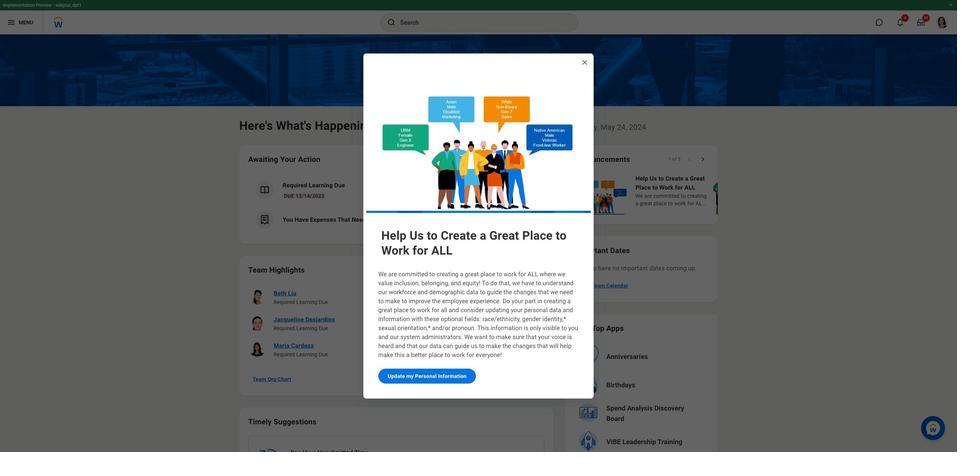 Task type: locate. For each thing, give the bounding box(es) containing it.
profile logan mcneil element
[[932, 14, 953, 31]]

banner
[[0, 0, 957, 34]]

dialog
[[363, 54, 594, 399]]

dashboard expenses image
[[259, 214, 270, 225]]

list
[[571, 174, 853, 215], [248, 175, 544, 235], [248, 284, 544, 363]]

chevron left small image
[[686, 156, 693, 163]]

status
[[669, 156, 681, 162]]

notifications large image
[[897, 19, 904, 26]]

book open image
[[259, 184, 270, 196]]

search image
[[387, 18, 396, 27]]

inbox large image
[[918, 19, 925, 26]]

main content
[[0, 34, 957, 452]]



Task type: describe. For each thing, give the bounding box(es) containing it.
chevron right small image
[[699, 156, 707, 163]]

close environment banner image
[[949, 3, 954, 7]]

x image
[[581, 59, 589, 66]]



Task type: vqa. For each thing, say whether or not it's contained in the screenshot.
Chevron Left Small icon
yes



